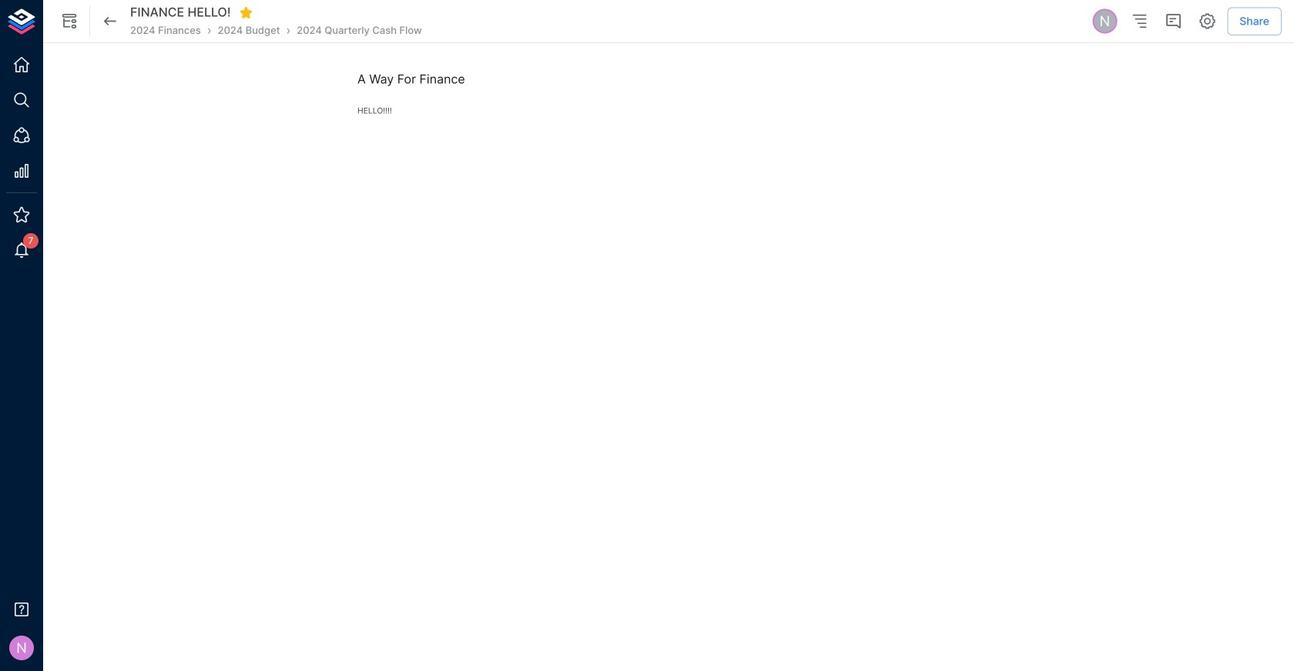 Task type: vqa. For each thing, say whether or not it's contained in the screenshot.
Remove Favorite icon
yes



Task type: describe. For each thing, give the bounding box(es) containing it.
remove favorite image
[[239, 6, 253, 19]]

show wiki image
[[60, 12, 79, 30]]

settings image
[[1198, 12, 1217, 30]]

table of contents image
[[1131, 12, 1149, 30]]

comments image
[[1164, 12, 1183, 30]]



Task type: locate. For each thing, give the bounding box(es) containing it.
go back image
[[101, 12, 119, 30]]



